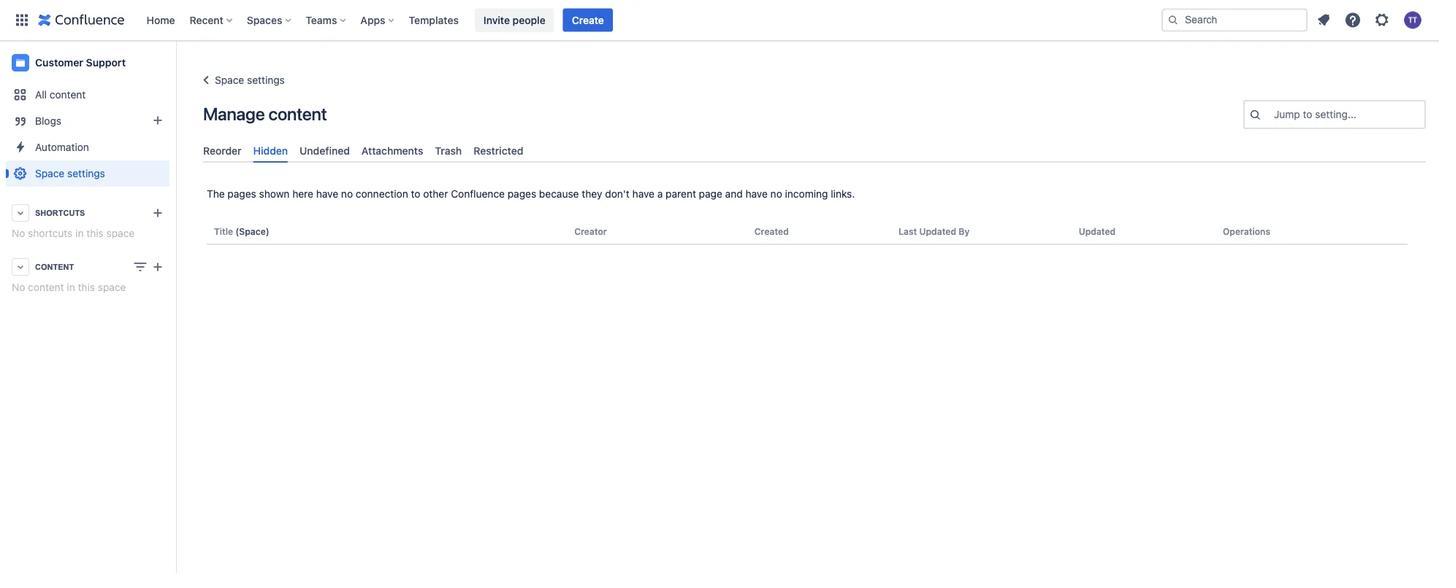 Task type: describe. For each thing, give the bounding box(es) containing it.
shortcuts
[[28, 228, 73, 240]]

space element
[[0, 41, 175, 575]]

space for no shortcuts in this space
[[106, 228, 135, 240]]

this for shortcuts
[[86, 228, 104, 240]]

connection
[[356, 188, 408, 200]]

links.
[[831, 188, 855, 200]]

notification icon image
[[1315, 11, 1333, 29]]

0 horizontal spatial to
[[411, 188, 420, 200]]

people
[[513, 14, 546, 26]]

the pages shown here have no connection to other confluence pages because they don't have a parent page and have no incoming links.
[[207, 188, 855, 200]]

2 no from the left
[[771, 188, 782, 200]]

shown
[[259, 188, 290, 200]]

Search settings text field
[[1274, 107, 1277, 122]]

attachments link
[[356, 139, 429, 163]]

customer
[[35, 57, 83, 69]]

invite people
[[484, 14, 546, 26]]

spaces button
[[242, 8, 297, 32]]

help icon image
[[1344, 11, 1362, 29]]

add shortcut image
[[149, 205, 167, 222]]

Search field
[[1162, 8, 1308, 32]]

tab list containing reorder
[[197, 139, 1432, 163]]

(space)
[[235, 227, 269, 237]]

home
[[146, 14, 175, 26]]

automation
[[35, 141, 89, 153]]

recent button
[[185, 8, 238, 32]]

confluence
[[451, 188, 505, 200]]

no for no shortcuts in this space
[[12, 228, 25, 240]]

customer support
[[35, 57, 126, 69]]

templates
[[409, 14, 459, 26]]

1 horizontal spatial to
[[1303, 108, 1313, 121]]

apps
[[360, 14, 385, 26]]

title
[[214, 227, 233, 237]]

appswitcher icon image
[[13, 11, 31, 29]]

title (space)
[[214, 227, 269, 237]]

create
[[572, 14, 604, 26]]

change view image
[[132, 259, 149, 276]]

hidden
[[253, 145, 288, 157]]

1 pages from the left
[[228, 188, 256, 200]]

1 vertical spatial space settings link
[[6, 161, 169, 187]]

jump
[[1274, 108, 1300, 121]]

templates link
[[404, 8, 463, 32]]

trash
[[435, 145, 462, 157]]

they
[[582, 188, 602, 200]]

restricted link
[[468, 139, 529, 163]]

3 have from the left
[[746, 188, 768, 200]]

no shortcuts in this space
[[12, 228, 135, 240]]

recent
[[190, 14, 223, 26]]

create link
[[563, 8, 613, 32]]

automation link
[[6, 134, 169, 161]]

here
[[292, 188, 313, 200]]

manage
[[203, 104, 265, 124]]

0 vertical spatial space settings
[[215, 74, 285, 86]]

invite people button
[[475, 8, 554, 32]]

last updated by
[[899, 227, 970, 237]]

space for no content in this space
[[98, 282, 126, 294]]

settings inside space element
[[67, 168, 105, 180]]

all content
[[35, 89, 86, 101]]

shortcuts button
[[6, 200, 169, 226]]

setting...
[[1315, 108, 1357, 121]]

by
[[959, 227, 970, 237]]

hidden link
[[247, 139, 294, 163]]

all content link
[[6, 82, 169, 108]]

content for all
[[50, 89, 86, 101]]

reorder
[[203, 145, 242, 157]]



Task type: vqa. For each thing, say whether or not it's contained in the screenshot.
1st the have from right
yes



Task type: locate. For each thing, give the bounding box(es) containing it.
this for content
[[78, 282, 95, 294]]

space settings link up manage
[[197, 72, 285, 89]]

this down "content" dropdown button
[[78, 282, 95, 294]]

0 horizontal spatial space settings link
[[6, 161, 169, 187]]

0 horizontal spatial in
[[67, 282, 75, 294]]

in down content
[[67, 282, 75, 294]]

1 no from the left
[[341, 188, 353, 200]]

in for shortcuts
[[75, 228, 84, 240]]

0 vertical spatial no
[[12, 228, 25, 240]]

space settings
[[215, 74, 285, 86], [35, 168, 105, 180]]

teams button
[[301, 8, 352, 32]]

pages
[[228, 188, 256, 200], [508, 188, 536, 200]]

content up undefined
[[268, 104, 327, 124]]

space settings up manage content
[[215, 74, 285, 86]]

1 vertical spatial settings
[[67, 168, 105, 180]]

space settings link
[[197, 72, 285, 89], [6, 161, 169, 187]]

your profile and preferences image
[[1404, 11, 1422, 29]]

customer support link
[[6, 48, 169, 77]]

1 vertical spatial in
[[67, 282, 75, 294]]

no left 'connection' at the left top of the page
[[341, 188, 353, 200]]

invite
[[484, 14, 510, 26]]

this down shortcuts dropdown button
[[86, 228, 104, 240]]

0 vertical spatial to
[[1303, 108, 1313, 121]]

other
[[423, 188, 448, 200]]

1 horizontal spatial space settings link
[[197, 72, 285, 89]]

have right the here on the top of page
[[316, 188, 338, 200]]

to right the jump
[[1303, 108, 1313, 121]]

1 horizontal spatial in
[[75, 228, 84, 240]]

content right all
[[50, 89, 86, 101]]

space settings down automation
[[35, 168, 105, 180]]

1 vertical spatial space settings
[[35, 168, 105, 180]]

page
[[699, 188, 722, 200]]

creator
[[574, 227, 607, 237]]

shortcuts
[[35, 209, 85, 218]]

0 horizontal spatial have
[[316, 188, 338, 200]]

space down "content" dropdown button
[[98, 282, 126, 294]]

create a page image
[[149, 259, 167, 276]]

0 vertical spatial space
[[215, 74, 244, 86]]

no content in this space
[[12, 282, 126, 294]]

teams
[[306, 14, 337, 26]]

0 vertical spatial space settings link
[[197, 72, 285, 89]]

0 vertical spatial space
[[106, 228, 135, 240]]

reorder link
[[197, 139, 247, 163]]

space
[[215, 74, 244, 86], [35, 168, 64, 180]]

last
[[899, 227, 917, 237]]

to left other
[[411, 188, 420, 200]]

0 horizontal spatial no
[[341, 188, 353, 200]]

incoming
[[785, 188, 828, 200]]

no
[[341, 188, 353, 200], [771, 188, 782, 200]]

1 horizontal spatial no
[[771, 188, 782, 200]]

content
[[50, 89, 86, 101], [268, 104, 327, 124], [28, 282, 64, 294]]

in down shortcuts dropdown button
[[75, 228, 84, 240]]

1 vertical spatial to
[[411, 188, 420, 200]]

operations
[[1223, 227, 1270, 237]]

pages right the
[[228, 188, 256, 200]]

manage content
[[203, 104, 327, 124]]

1 vertical spatial content
[[268, 104, 327, 124]]

0 horizontal spatial space
[[35, 168, 64, 180]]

in
[[75, 228, 84, 240], [67, 282, 75, 294]]

0 horizontal spatial space settings
[[35, 168, 105, 180]]

pages left because
[[508, 188, 536, 200]]

content down content
[[28, 282, 64, 294]]

confluence image
[[38, 11, 125, 29], [38, 11, 125, 29]]

2 updated from the left
[[1079, 227, 1116, 237]]

space
[[106, 228, 135, 240], [98, 282, 126, 294]]

1 horizontal spatial settings
[[247, 74, 285, 86]]

created
[[755, 227, 789, 237]]

0 horizontal spatial updated
[[919, 227, 956, 237]]

1 updated from the left
[[919, 227, 956, 237]]

home link
[[142, 8, 179, 32]]

parent
[[666, 188, 696, 200]]

settings
[[247, 74, 285, 86], [67, 168, 105, 180]]

have left a
[[632, 188, 655, 200]]

1 vertical spatial no
[[12, 282, 25, 294]]

settings icon image
[[1373, 11, 1391, 29]]

tab list
[[197, 139, 1432, 163]]

space up manage
[[215, 74, 244, 86]]

have
[[316, 188, 338, 200], [632, 188, 655, 200], [746, 188, 768, 200]]

space down shortcuts dropdown button
[[106, 228, 135, 240]]

content button
[[6, 254, 169, 281]]

spaces
[[247, 14, 282, 26]]

no down "content" dropdown button
[[12, 282, 25, 294]]

blogs link
[[6, 108, 169, 134]]

0 vertical spatial content
[[50, 89, 86, 101]]

0 vertical spatial in
[[75, 228, 84, 240]]

content
[[35, 263, 74, 272]]

1 have from the left
[[316, 188, 338, 200]]

to
[[1303, 108, 1313, 121], [411, 188, 420, 200]]

1 vertical spatial space
[[98, 282, 126, 294]]

banner containing home
[[0, 0, 1439, 41]]

all
[[35, 89, 47, 101]]

1 horizontal spatial space
[[215, 74, 244, 86]]

2 vertical spatial content
[[28, 282, 64, 294]]

don't
[[605, 188, 630, 200]]

search image
[[1167, 14, 1179, 26]]

create a blog image
[[149, 112, 167, 129]]

2 horizontal spatial have
[[746, 188, 768, 200]]

have right 'and'
[[746, 188, 768, 200]]

space down automation
[[35, 168, 64, 180]]

banner
[[0, 0, 1439, 41]]

content for no
[[28, 282, 64, 294]]

trash link
[[429, 139, 468, 163]]

content for manage
[[268, 104, 327, 124]]

this
[[86, 228, 104, 240], [78, 282, 95, 294]]

undefined
[[300, 145, 350, 157]]

jump to setting...
[[1274, 108, 1357, 121]]

1 vertical spatial this
[[78, 282, 95, 294]]

apps button
[[356, 8, 400, 32]]

1 horizontal spatial have
[[632, 188, 655, 200]]

global element
[[9, 0, 1159, 41]]

space settings link down automation
[[6, 161, 169, 187]]

no left shortcuts
[[12, 228, 25, 240]]

1 horizontal spatial pages
[[508, 188, 536, 200]]

0 horizontal spatial settings
[[67, 168, 105, 180]]

no for no content in this space
[[12, 282, 25, 294]]

1 no from the top
[[12, 228, 25, 240]]

support
[[86, 57, 126, 69]]

0 horizontal spatial pages
[[228, 188, 256, 200]]

a
[[657, 188, 663, 200]]

1 vertical spatial space
[[35, 168, 64, 180]]

collapse sidebar image
[[159, 48, 191, 77]]

space settings inside space element
[[35, 168, 105, 180]]

because
[[539, 188, 579, 200]]

blogs
[[35, 115, 61, 127]]

0 vertical spatial settings
[[247, 74, 285, 86]]

restricted
[[474, 145, 523, 157]]

no
[[12, 228, 25, 240], [12, 282, 25, 294]]

1 horizontal spatial updated
[[1079, 227, 1116, 237]]

the
[[207, 188, 225, 200]]

2 no from the top
[[12, 282, 25, 294]]

2 have from the left
[[632, 188, 655, 200]]

and
[[725, 188, 743, 200]]

2 pages from the left
[[508, 188, 536, 200]]

0 vertical spatial this
[[86, 228, 104, 240]]

updated
[[919, 227, 956, 237], [1079, 227, 1116, 237]]

settings up manage content
[[247, 74, 285, 86]]

in for content
[[67, 282, 75, 294]]

settings down automation "link"
[[67, 168, 105, 180]]

attachments
[[362, 145, 423, 157]]

1 horizontal spatial space settings
[[215, 74, 285, 86]]

no left incoming
[[771, 188, 782, 200]]

undefined link
[[294, 139, 356, 163]]



